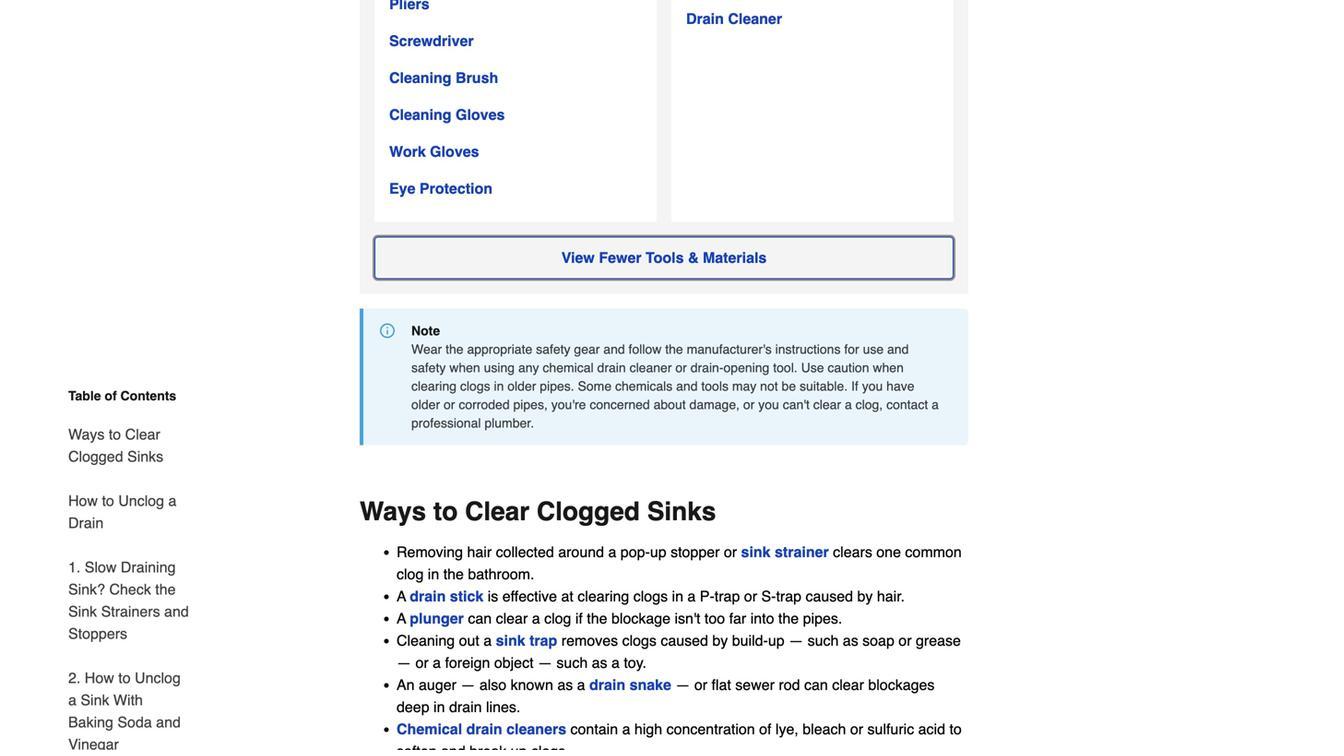 Task type: describe. For each thing, give the bounding box(es) containing it.
sink strainer link
[[741, 544, 829, 561]]

opening
[[724, 360, 770, 375]]

is
[[488, 588, 498, 605]]

a inside how to unclog a drain
[[168, 492, 177, 509]]

1 when from the left
[[450, 360, 480, 375]]

ways to clear clogged sinks inside table of contents element
[[68, 426, 163, 465]]

clearing inside note wear the appropriate safety gear and follow the manufacturer's instructions for use and safety when using any chemical drain cleaner or drain-opening tool. use caution when clearing clogs in older pipes. some chemicals and tools may not be suitable. if you have older or corroded pipes, you're concerned about damage, or you can't clear a clog, contact a professional plumber.
[[412, 379, 457, 394]]

sulfuric
[[868, 721, 915, 738]]

and up 'about'
[[676, 379, 698, 394]]

drain up break
[[466, 721, 503, 738]]

clog,
[[856, 397, 883, 412]]

how to unclog a drain link
[[68, 479, 192, 545]]

1 vertical spatial safety
[[412, 360, 446, 375]]

tools
[[702, 379, 729, 394]]

removes clogs caused by build-up — such as soap or grease — or a foreign object — such as a toy.
[[397, 632, 961, 671]]

the right follow
[[665, 342, 683, 357]]

in inside a drain stick is effective at clearing clogs in a p-trap or s-trap caused by hair. a plunger can clear a clog if the blockage isn't too far into the pipes.
[[672, 588, 684, 605]]

the inside 1. slow draining sink? check the sink strainers and stoppers
[[155, 581, 176, 598]]

caused inside a drain stick is effective at clearing clogs in a p-trap or s-trap caused by hair. a plunger can clear a clog if the blockage isn't too far into the pipes.
[[806, 588, 854, 605]]

1 horizontal spatial older
[[508, 379, 536, 394]]

info image
[[380, 324, 395, 338]]

lye,
[[776, 721, 799, 738]]

at
[[561, 588, 574, 605]]

brush
[[456, 69, 498, 86]]

draining
[[121, 559, 176, 576]]

to inside contain a high concentration of lye, bleach or sulfuric acid to soften and break up clogs.
[[950, 721, 962, 738]]

drain cleaner
[[686, 10, 782, 27]]

you're
[[552, 397, 586, 412]]

appropriate
[[467, 342, 533, 357]]

clear inside — or flat sewer rod can clear blockages deep in drain lines.
[[832, 676, 864, 694]]

a left toy.
[[612, 654, 620, 671]]

caused inside removes clogs caused by build-up — such as soap or grease — or a foreign object — such as a toy.
[[661, 632, 709, 649]]

any
[[519, 360, 539, 375]]

acid
[[919, 721, 946, 738]]

drain inside a drain stick is effective at clearing clogs in a p-trap or s-trap caused by hair. a plunger can clear a clog if the blockage isn't too far into the pipes.
[[410, 588, 446, 605]]

clear inside a drain stick is effective at clearing clogs in a p-trap or s-trap caused by hair. a plunger can clear a clog if the blockage isn't too far into the pipes.
[[496, 610, 528, 627]]

or left 'drain-'
[[676, 360, 687, 375]]

1 vertical spatial clear
[[465, 497, 530, 527]]

up inside contain a high concentration of lye, bleach or sulfuric acid to soften and break up clogs.
[[511, 743, 527, 750]]

one
[[877, 544, 901, 561]]

in inside clears one common clog in the bathroom.
[[428, 566, 439, 583]]

2 vertical spatial as
[[558, 676, 573, 694]]

drain-
[[691, 360, 724, 375]]

instructions
[[776, 342, 841, 357]]

can't
[[783, 397, 810, 412]]

sink trap link
[[496, 632, 558, 649]]

sewer
[[736, 676, 775, 694]]

clears one common clog in the bathroom.
[[397, 544, 962, 583]]

concerned
[[590, 397, 650, 412]]

if
[[852, 379, 859, 394]]

a up auger
[[433, 654, 441, 671]]

cleaner
[[630, 360, 672, 375]]

drain snake link
[[590, 676, 672, 694]]

eye protection link
[[389, 178, 493, 200]]

corroded
[[459, 397, 510, 412]]

— up 'an auger — also known as a drain snake'
[[538, 654, 553, 671]]

pipes. for older
[[540, 379, 575, 394]]

chemical
[[543, 360, 594, 375]]

drain inside drain cleaner link
[[686, 10, 724, 27]]

0 horizontal spatial sink
[[496, 632, 526, 649]]

table
[[68, 388, 101, 403]]

table of contents
[[68, 388, 176, 403]]

1. slow draining sink? check the sink strainers and stoppers link
[[68, 545, 192, 656]]

hair.
[[877, 588, 905, 605]]

removing hair collected around a pop-up stopper or sink strainer
[[397, 544, 829, 561]]

and inside 1. slow draining sink? check the sink strainers and stoppers
[[164, 603, 189, 620]]

1 horizontal spatial sinks
[[647, 497, 716, 527]]

use
[[801, 360, 824, 375]]

caution
[[828, 360, 870, 375]]

out
[[459, 632, 480, 649]]

drain down toy.
[[590, 676, 626, 694]]

drain cleaner link
[[686, 8, 782, 30]]

into
[[751, 610, 775, 627]]

note wear the appropriate safety gear and follow the manufacturer's instructions for use and safety when using any chemical drain cleaner or drain-opening tool. use caution when clearing clogs in older pipes. some chemicals and tools may not be suitable. if you have older or corroded pipes, you're concerned about damage, or you can't clear a clog, contact a professional plumber.
[[412, 324, 939, 431]]

0 vertical spatial such
[[808, 632, 839, 649]]

a right out
[[484, 632, 492, 649]]

2 a from the top
[[397, 610, 406, 627]]

foreign
[[445, 654, 490, 671]]

1.
[[68, 559, 81, 576]]

pipes. for the
[[803, 610, 843, 627]]

fewer
[[599, 249, 642, 266]]

2.
[[68, 669, 81, 686]]

common
[[906, 544, 962, 561]]

blockages
[[869, 676, 935, 694]]

a left p-
[[688, 588, 696, 605]]

view
[[562, 249, 595, 266]]

strainers
[[101, 603, 160, 620]]

the right into on the bottom
[[779, 610, 799, 627]]

a inside 2. how to unclog a sink with baking soda and vinegar
[[68, 692, 76, 709]]

or up auger
[[416, 654, 429, 671]]

drain inside — or flat sewer rod can clear blockages deep in drain lines.
[[449, 699, 482, 716]]

or right the stopper
[[724, 544, 737, 561]]

a down if
[[845, 397, 852, 412]]

sink?
[[68, 581, 105, 598]]

— inside — or flat sewer rod can clear blockages deep in drain lines.
[[676, 676, 691, 694]]

damage,
[[690, 397, 740, 412]]

in inside note wear the appropriate safety gear and follow the manufacturer's instructions for use and safety when using any chemical drain cleaner or drain-opening tool. use caution when clearing clogs in older pipes. some chemicals and tools may not be suitable. if you have older or corroded pipes, you're concerned about damage, or you can't clear a clog, contact a professional plumber.
[[494, 379, 504, 394]]

known
[[511, 676, 553, 694]]

clog inside clears one common clog in the bathroom.
[[397, 566, 424, 583]]

cleaning brush
[[389, 69, 498, 86]]

check
[[109, 581, 151, 598]]

work
[[389, 143, 426, 160]]

— down foreign
[[461, 676, 476, 694]]

1 vertical spatial such
[[557, 654, 588, 671]]

or inside a drain stick is effective at clearing clogs in a p-trap or s-trap caused by hair. a plunger can clear a clog if the blockage isn't too far into the pipes.
[[744, 588, 758, 605]]

2 horizontal spatial as
[[843, 632, 859, 649]]

or right soap
[[899, 632, 912, 649]]

gear
[[574, 342, 600, 357]]

also
[[480, 676, 507, 694]]

be
[[782, 379, 796, 394]]

and right gear
[[604, 342, 625, 357]]

break
[[470, 743, 507, 750]]

drain inside note wear the appropriate safety gear and follow the manufacturer's instructions for use and safety when using any chemical drain cleaner or drain-opening tool. use caution when clearing clogs in older pipes. some chemicals and tools may not be suitable. if you have older or corroded pipes, you're concerned about damage, or you can't clear a clog, contact a professional plumber.
[[597, 360, 626, 375]]

to down table of contents
[[109, 426, 121, 443]]

far
[[729, 610, 747, 627]]

— up rod
[[789, 632, 804, 649]]

unclog inside 2. how to unclog a sink with baking soda and vinegar
[[135, 669, 181, 686]]

1 vertical spatial as
[[592, 654, 608, 671]]

clear inside ways to clear clogged sinks
[[125, 426, 160, 443]]

2 vertical spatial cleaning
[[397, 632, 455, 649]]

about
[[654, 397, 686, 412]]

soap
[[863, 632, 895, 649]]

cleaning gloves link
[[389, 104, 505, 126]]

follow
[[629, 342, 662, 357]]

a drain stick is effective at clearing clogs in a p-trap or s-trap caused by hair. a plunger can clear a clog if the blockage isn't too far into the pipes.
[[397, 588, 905, 627]]

clearing inside a drain stick is effective at clearing clogs in a p-trap or s-trap caused by hair. a plunger can clear a clog if the blockage isn't too far into the pipes.
[[578, 588, 630, 605]]

with
[[113, 692, 143, 709]]

toy.
[[624, 654, 647, 671]]

gloves for cleaning gloves
[[456, 106, 505, 123]]

1. slow draining sink? check the sink strainers and stoppers
[[68, 559, 189, 642]]

can inside a drain stick is effective at clearing clogs in a p-trap or s-trap caused by hair. a plunger can clear a clog if the blockage isn't too far into the pipes.
[[468, 610, 492, 627]]

tool.
[[773, 360, 798, 375]]

removing
[[397, 544, 463, 561]]

a inside contain a high concentration of lye, bleach or sulfuric acid to soften and break up clogs.
[[622, 721, 631, 738]]

materials
[[703, 249, 767, 266]]

vinegar
[[68, 736, 119, 750]]

build-
[[732, 632, 768, 649]]

chemical drain cleaners link
[[397, 721, 567, 738]]

— up an
[[397, 654, 412, 671]]

and inside 2. how to unclog a sink with baking soda and vinegar
[[156, 714, 181, 731]]

unclog inside how to unclog a drain
[[118, 492, 164, 509]]

clogs inside removes clogs caused by build-up — such as soap or grease — or a foreign object — such as a toy.
[[622, 632, 657, 649]]

2. how to unclog a sink with baking soda and vinegar link
[[68, 656, 192, 750]]

a right contact
[[932, 397, 939, 412]]

1 horizontal spatial sink
[[741, 544, 771, 561]]



Task type: locate. For each thing, give the bounding box(es) containing it.
0 horizontal spatial you
[[759, 397, 779, 412]]

1 horizontal spatial ways
[[360, 497, 426, 527]]

chemical drain cleaners
[[397, 721, 567, 738]]

0 vertical spatial sink
[[68, 603, 97, 620]]

0 horizontal spatial ways
[[68, 426, 105, 443]]

sink left strainer
[[741, 544, 771, 561]]

2 vertical spatial up
[[511, 743, 527, 750]]

in down using
[[494, 379, 504, 394]]

clogs inside note wear the appropriate safety gear and follow the manufacturer's instructions for use and safety when using any chemical drain cleaner or drain-opening tool. use caution when clearing clogs in older pipes. some chemicals and tools may not be suitable. if you have older or corroded pipes, you're concerned about damage, or you can't clear a clog, contact a professional plumber.
[[460, 379, 490, 394]]

such down removes at the bottom left of page
[[557, 654, 588, 671]]

up down into on the bottom
[[768, 632, 785, 649]]

drain left cleaner at the top right
[[686, 10, 724, 27]]

0 vertical spatial sink
[[741, 544, 771, 561]]

clogs down blockage
[[622, 632, 657, 649]]

a down removes at the bottom left of page
[[577, 676, 585, 694]]

1 vertical spatial up
[[768, 632, 785, 649]]

or up professional
[[444, 397, 455, 412]]

1 horizontal spatial you
[[862, 379, 883, 394]]

0 horizontal spatial pipes.
[[540, 379, 575, 394]]

0 vertical spatial ways to clear clogged sinks
[[68, 426, 163, 465]]

or
[[676, 360, 687, 375], [444, 397, 455, 412], [744, 397, 755, 412], [724, 544, 737, 561], [744, 588, 758, 605], [899, 632, 912, 649], [416, 654, 429, 671], [695, 676, 708, 694], [851, 721, 864, 738]]

bleach
[[803, 721, 846, 738]]

ways inside table of contents element
[[68, 426, 105, 443]]

1 horizontal spatial caused
[[806, 588, 854, 605]]

gloves for work gloves
[[430, 143, 479, 160]]

sinks inside ways to clear clogged sinks
[[127, 448, 163, 465]]

flat
[[712, 676, 732, 694]]

clear
[[814, 397, 842, 412], [496, 610, 528, 627], [832, 676, 864, 694]]

0 vertical spatial clogs
[[460, 379, 490, 394]]

soften
[[397, 743, 437, 750]]

pipes. inside note wear the appropriate safety gear and follow the manufacturer's instructions for use and safety when using any chemical drain cleaner or drain-opening tool. use caution when clearing clogs in older pipes. some chemicals and tools may not be suitable. if you have older or corroded pipes, you're concerned about damage, or you can't clear a clog, contact a professional plumber.
[[540, 379, 575, 394]]

2 horizontal spatial trap
[[776, 588, 802, 605]]

contain a high concentration of lye, bleach or sulfuric acid to soften and break up clogs.
[[397, 721, 962, 750]]

trap down the sink strainer link
[[776, 588, 802, 605]]

0 vertical spatial clog
[[397, 566, 424, 583]]

of right table
[[105, 388, 117, 403]]

1 vertical spatial clear
[[496, 610, 528, 627]]

in inside — or flat sewer rod can clear blockages deep in drain lines.
[[434, 699, 445, 716]]

bathroom.
[[468, 566, 535, 583]]

0 vertical spatial safety
[[536, 342, 571, 357]]

or inside — or flat sewer rod can clear blockages deep in drain lines.
[[695, 676, 708, 694]]

0 vertical spatial clear
[[814, 397, 842, 412]]

clog
[[397, 566, 424, 583], [544, 610, 572, 627]]

1 vertical spatial pipes.
[[803, 610, 843, 627]]

sinks up the stopper
[[647, 497, 716, 527]]

of inside table of contents element
[[105, 388, 117, 403]]

0 vertical spatial cleaning
[[389, 69, 452, 86]]

0 horizontal spatial of
[[105, 388, 117, 403]]

ways to clear clogged sinks down table of contents
[[68, 426, 163, 465]]

— right 'snake'
[[676, 676, 691, 694]]

the
[[446, 342, 464, 357], [665, 342, 683, 357], [444, 566, 464, 583], [155, 581, 176, 598], [587, 610, 608, 627], [779, 610, 799, 627]]

view fewer tools & materials
[[562, 249, 767, 266]]

the inside clears one common clog in the bathroom.
[[444, 566, 464, 583]]

1 horizontal spatial ways to clear clogged sinks
[[360, 497, 716, 527]]

up inside removes clogs caused by build-up — such as soap or grease — or a foreign object — such as a toy.
[[768, 632, 785, 649]]

1 horizontal spatial can
[[805, 676, 828, 694]]

the up drain stick link
[[444, 566, 464, 583]]

pipes,
[[513, 397, 548, 412]]

1 vertical spatial of
[[759, 721, 772, 738]]

0 horizontal spatial clear
[[125, 426, 160, 443]]

and
[[604, 342, 625, 357], [888, 342, 909, 357], [676, 379, 698, 394], [164, 603, 189, 620], [156, 714, 181, 731], [441, 743, 466, 750]]

sink down sink?
[[68, 603, 97, 620]]

a down 2.
[[68, 692, 76, 709]]

clogged up how to unclog a drain
[[68, 448, 123, 465]]

0 horizontal spatial older
[[412, 397, 440, 412]]

isn't
[[675, 610, 701, 627]]

trap up far
[[715, 588, 740, 605]]

clears
[[833, 544, 873, 561]]

0 horizontal spatial clearing
[[412, 379, 457, 394]]

a down effective
[[532, 610, 540, 627]]

0 horizontal spatial safety
[[412, 360, 446, 375]]

an
[[397, 676, 415, 694]]

1 horizontal spatial clogged
[[537, 497, 640, 527]]

can
[[468, 610, 492, 627], [805, 676, 828, 694]]

clogs up blockage
[[634, 588, 668, 605]]

by down the too
[[713, 632, 728, 649]]

caused down isn't
[[661, 632, 709, 649]]

0 vertical spatial caused
[[806, 588, 854, 605]]

eye protection
[[389, 180, 493, 197]]

you down not
[[759, 397, 779, 412]]

1 horizontal spatial clog
[[544, 610, 572, 627]]

1 vertical spatial sinks
[[647, 497, 716, 527]]

safety up chemical
[[536, 342, 571, 357]]

safety down wear on the left top of the page
[[412, 360, 446, 375]]

cleaning down plunger link
[[397, 632, 455, 649]]

s-
[[762, 588, 776, 605]]

and right the soda
[[156, 714, 181, 731]]

the down draining
[[155, 581, 176, 598]]

drain up 1.
[[68, 514, 104, 531]]

to inside 2. how to unclog a sink with baking soda and vinegar
[[118, 669, 131, 686]]

stoppers
[[68, 625, 127, 642]]

1 horizontal spatial such
[[808, 632, 839, 649]]

cleaning down screwdriver link
[[389, 69, 452, 86]]

sink up object
[[496, 632, 526, 649]]

0 horizontal spatial clogged
[[68, 448, 123, 465]]

1 vertical spatial clog
[[544, 610, 572, 627]]

1 horizontal spatial as
[[592, 654, 608, 671]]

0 horizontal spatial sinks
[[127, 448, 163, 465]]

ways down table
[[68, 426, 105, 443]]

0 horizontal spatial ways to clear clogged sinks
[[68, 426, 163, 465]]

of inside contain a high concentration of lye, bleach or sulfuric acid to soften and break up clogs.
[[759, 721, 772, 738]]

to up removing
[[434, 497, 458, 527]]

clogged inside ways to clear clogged sinks link
[[68, 448, 123, 465]]

clear down contents
[[125, 426, 160, 443]]

cleaning for cleaning brush
[[389, 69, 452, 86]]

clear up sink trap link
[[496, 610, 528, 627]]

0 vertical spatial you
[[862, 379, 883, 394]]

0 vertical spatial clear
[[125, 426, 160, 443]]

1 horizontal spatial clearing
[[578, 588, 630, 605]]

blockage
[[612, 610, 671, 627]]

collected
[[496, 544, 554, 561]]

1 vertical spatial by
[[713, 632, 728, 649]]

0 vertical spatial sinks
[[127, 448, 163, 465]]

1 horizontal spatial of
[[759, 721, 772, 738]]

1 vertical spatial how
[[85, 669, 114, 686]]

drain inside how to unclog a drain
[[68, 514, 104, 531]]

suitable.
[[800, 379, 848, 394]]

1 horizontal spatial clear
[[465, 497, 530, 527]]

unclog
[[118, 492, 164, 509], [135, 669, 181, 686]]

0 vertical spatial ways
[[68, 426, 105, 443]]

0 vertical spatial how
[[68, 492, 98, 509]]

0 vertical spatial up
[[650, 544, 667, 561]]

work gloves link
[[389, 141, 479, 163]]

a left high
[[622, 721, 631, 738]]

can up "cleaning out a sink trap"
[[468, 610, 492, 627]]

gloves down brush
[[456, 106, 505, 123]]

clearing
[[412, 379, 457, 394], [578, 588, 630, 605]]

high
[[635, 721, 663, 738]]

as right known
[[558, 676, 573, 694]]

drain up some
[[597, 360, 626, 375]]

unclog down ways to clear clogged sinks link
[[118, 492, 164, 509]]

how
[[68, 492, 98, 509], [85, 669, 114, 686]]

slow
[[85, 559, 117, 576]]

you
[[862, 379, 883, 394], [759, 397, 779, 412]]

clogs
[[460, 379, 490, 394], [634, 588, 668, 605], [622, 632, 657, 649]]

may
[[732, 379, 757, 394]]

clog down removing
[[397, 566, 424, 583]]

screwdriver link
[[389, 30, 474, 52]]

1 vertical spatial unclog
[[135, 669, 181, 686]]

1 vertical spatial sink
[[81, 692, 109, 709]]

effective
[[503, 588, 557, 605]]

clear up hair
[[465, 497, 530, 527]]

caused down clears on the bottom right of the page
[[806, 588, 854, 605]]

or left s-
[[744, 588, 758, 605]]

how inside how to unclog a drain
[[68, 492, 98, 509]]

in down auger
[[434, 699, 445, 716]]

2 when from the left
[[873, 360, 904, 375]]

0 vertical spatial as
[[843, 632, 859, 649]]

up left the stopper
[[650, 544, 667, 561]]

when
[[450, 360, 480, 375], [873, 360, 904, 375]]

and inside contain a high concentration of lye, bleach or sulfuric acid to soften and break up clogs.
[[441, 743, 466, 750]]

can right rod
[[805, 676, 828, 694]]

clear inside note wear the appropriate safety gear and follow the manufacturer's instructions for use and safety when using any chemical drain cleaner or drain-opening tool. use caution when clearing clogs in older pipes. some chemicals and tools may not be suitable. if you have older or corroded pipes, you're concerned about damage, or you can't clear a clog, contact a professional plumber.
[[814, 397, 842, 412]]

or inside contain a high concentration of lye, bleach or sulfuric acid to soften and break up clogs.
[[851, 721, 864, 738]]

0 horizontal spatial such
[[557, 654, 588, 671]]

if
[[576, 610, 583, 627]]

and right strainers
[[164, 603, 189, 620]]

trap up object
[[530, 632, 558, 649]]

clearing down wear on the left top of the page
[[412, 379, 457, 394]]

of left lye,
[[759, 721, 772, 738]]

work gloves
[[389, 143, 479, 160]]

0 vertical spatial drain
[[686, 10, 724, 27]]

0 horizontal spatial by
[[713, 632, 728, 649]]

and right use
[[888, 342, 909, 357]]

1 horizontal spatial safety
[[536, 342, 571, 357]]

drain
[[597, 360, 626, 375], [410, 588, 446, 605], [590, 676, 626, 694], [449, 699, 482, 716], [466, 721, 503, 738]]

2. how to unclog a sink with baking soda and vinegar
[[68, 669, 181, 750]]

0 vertical spatial clearing
[[412, 379, 457, 394]]

1 vertical spatial can
[[805, 676, 828, 694]]

1 horizontal spatial when
[[873, 360, 904, 375]]

0 horizontal spatial up
[[511, 743, 527, 750]]

sinks
[[127, 448, 163, 465], [647, 497, 716, 527]]

pipes. down chemical
[[540, 379, 575, 394]]

ways to clear clogged sinks link
[[68, 412, 192, 479]]

1 vertical spatial sink
[[496, 632, 526, 649]]

1 vertical spatial clogged
[[537, 497, 640, 527]]

tools
[[646, 249, 684, 266]]

2 vertical spatial clear
[[832, 676, 864, 694]]

clogs up the corroded
[[460, 379, 490, 394]]

— or flat sewer rod can clear blockages deep in drain lines.
[[397, 676, 935, 716]]

1 vertical spatial cleaning
[[389, 106, 452, 123]]

older down the any
[[508, 379, 536, 394]]

to inside how to unclog a drain
[[102, 492, 114, 509]]

plunger
[[410, 610, 464, 627]]

ways to clear clogged sinks up collected
[[360, 497, 716, 527]]

1 horizontal spatial drain
[[686, 10, 724, 27]]

manufacturer's
[[687, 342, 772, 357]]

clear up bleach
[[832, 676, 864, 694]]

when up have
[[873, 360, 904, 375]]

not
[[760, 379, 778, 394]]

caused
[[806, 588, 854, 605], [661, 632, 709, 649]]

or right bleach
[[851, 721, 864, 738]]

clogs.
[[531, 743, 570, 750]]

clearing up if
[[578, 588, 630, 605]]

by inside a drain stick is effective at clearing clogs in a p-trap or s-trap caused by hair. a plunger can clear a clog if the blockage isn't too far into the pipes.
[[858, 588, 873, 605]]

cleaning
[[389, 69, 452, 86], [389, 106, 452, 123], [397, 632, 455, 649]]

0 vertical spatial by
[[858, 588, 873, 605]]

0 horizontal spatial when
[[450, 360, 480, 375]]

ways to clear clogged sinks
[[68, 426, 163, 465], [360, 497, 716, 527]]

protection
[[420, 180, 493, 197]]

0 vertical spatial can
[[468, 610, 492, 627]]

by left hair.
[[858, 588, 873, 605]]

too
[[705, 610, 725, 627]]

rod
[[779, 676, 800, 694]]

or down may
[[744, 397, 755, 412]]

baking
[[68, 714, 113, 731]]

clogs inside a drain stick is effective at clearing clogs in a p-trap or s-trap caused by hair. a plunger can clear a clog if the blockage isn't too far into the pipes.
[[634, 588, 668, 605]]

how inside 2. how to unclog a sink with baking soda and vinegar
[[85, 669, 114, 686]]

1 horizontal spatial up
[[650, 544, 667, 561]]

sink inside 2. how to unclog a sink with baking soda and vinegar
[[81, 692, 109, 709]]

trap
[[715, 588, 740, 605], [776, 588, 802, 605], [530, 632, 558, 649]]

object
[[494, 654, 534, 671]]

soda
[[118, 714, 152, 731]]

snake
[[630, 676, 672, 694]]

clogged up around
[[537, 497, 640, 527]]

to down ways to clear clogged sinks link
[[102, 492, 114, 509]]

1 horizontal spatial trap
[[715, 588, 740, 605]]

the right if
[[587, 610, 608, 627]]

plunger link
[[410, 610, 464, 627]]

sink up baking
[[81, 692, 109, 709]]

sink inside 1. slow draining sink? check the sink strainers and stoppers
[[68, 603, 97, 620]]

1 vertical spatial older
[[412, 397, 440, 412]]

how right 2.
[[85, 669, 114, 686]]

gloves up protection
[[430, 143, 479, 160]]

gloves
[[456, 106, 505, 123], [430, 143, 479, 160]]

or left flat
[[695, 676, 708, 694]]

table of contents element
[[54, 387, 192, 750]]

a left plunger
[[397, 610, 406, 627]]

can inside — or flat sewer rod can clear blockages deep in drain lines.
[[805, 676, 828, 694]]

drain stick link
[[410, 588, 484, 605]]

1 horizontal spatial pipes.
[[803, 610, 843, 627]]

for
[[845, 342, 860, 357]]

0 vertical spatial older
[[508, 379, 536, 394]]

as down removes at the bottom left of page
[[592, 654, 608, 671]]

2 vertical spatial clogs
[[622, 632, 657, 649]]

0 horizontal spatial drain
[[68, 514, 104, 531]]

0 vertical spatial clogged
[[68, 448, 123, 465]]

1 a from the top
[[397, 588, 406, 605]]

safety
[[536, 342, 571, 357], [412, 360, 446, 375]]

1 vertical spatial a
[[397, 610, 406, 627]]

0 vertical spatial unclog
[[118, 492, 164, 509]]

0 horizontal spatial as
[[558, 676, 573, 694]]

0 horizontal spatial caused
[[661, 632, 709, 649]]

by inside removes clogs caused by build-up — such as soap or grease — or a foreign object — such as a toy.
[[713, 632, 728, 649]]

cleaner
[[728, 10, 782, 27]]

professional
[[412, 416, 481, 431]]

to up with
[[118, 669, 131, 686]]

0 horizontal spatial trap
[[530, 632, 558, 649]]

pipes.
[[540, 379, 575, 394], [803, 610, 843, 627]]

drain up chemical drain cleaners link on the left
[[449, 699, 482, 716]]

clog left if
[[544, 610, 572, 627]]

to right acid
[[950, 721, 962, 738]]

chemical
[[397, 721, 462, 738]]

wear
[[412, 342, 442, 357]]

a
[[397, 588, 406, 605], [397, 610, 406, 627]]

0 vertical spatial pipes.
[[540, 379, 575, 394]]

a left the 'pop-'
[[608, 544, 617, 561]]

chemicals
[[615, 379, 673, 394]]

such left soap
[[808, 632, 839, 649]]

cleaning for cleaning gloves
[[389, 106, 452, 123]]

1 vertical spatial drain
[[68, 514, 104, 531]]

unclog up with
[[135, 669, 181, 686]]

when left using
[[450, 360, 480, 375]]

&
[[688, 249, 699, 266]]

use
[[863, 342, 884, 357]]

plumber.
[[485, 416, 534, 431]]

hair
[[467, 544, 492, 561]]

and down chemical
[[441, 743, 466, 750]]

the right wear on the left top of the page
[[446, 342, 464, 357]]

clog inside a drain stick is effective at clearing clogs in a p-trap or s-trap caused by hair. a plunger can clear a clog if the blockage isn't too far into the pipes.
[[544, 610, 572, 627]]

0 horizontal spatial can
[[468, 610, 492, 627]]

0 vertical spatial of
[[105, 388, 117, 403]]

pipes. inside a drain stick is effective at clearing clogs in a p-trap or s-trap caused by hair. a plunger can clear a clog if the blockage isn't too far into the pipes.
[[803, 610, 843, 627]]

1 vertical spatial ways
[[360, 497, 426, 527]]

1 horizontal spatial by
[[858, 588, 873, 605]]

1 vertical spatial clearing
[[578, 588, 630, 605]]

in
[[494, 379, 504, 394], [428, 566, 439, 583], [672, 588, 684, 605], [434, 699, 445, 716]]

1 vertical spatial ways to clear clogged sinks
[[360, 497, 716, 527]]

pop-
[[621, 544, 650, 561]]

sinks up how to unclog a drain link
[[127, 448, 163, 465]]

1 vertical spatial clogs
[[634, 588, 668, 605]]

you right if
[[862, 379, 883, 394]]

2 horizontal spatial up
[[768, 632, 785, 649]]

have
[[887, 379, 915, 394]]



Task type: vqa. For each thing, say whether or not it's contained in the screenshot.
Cart related to 5th list item from right
no



